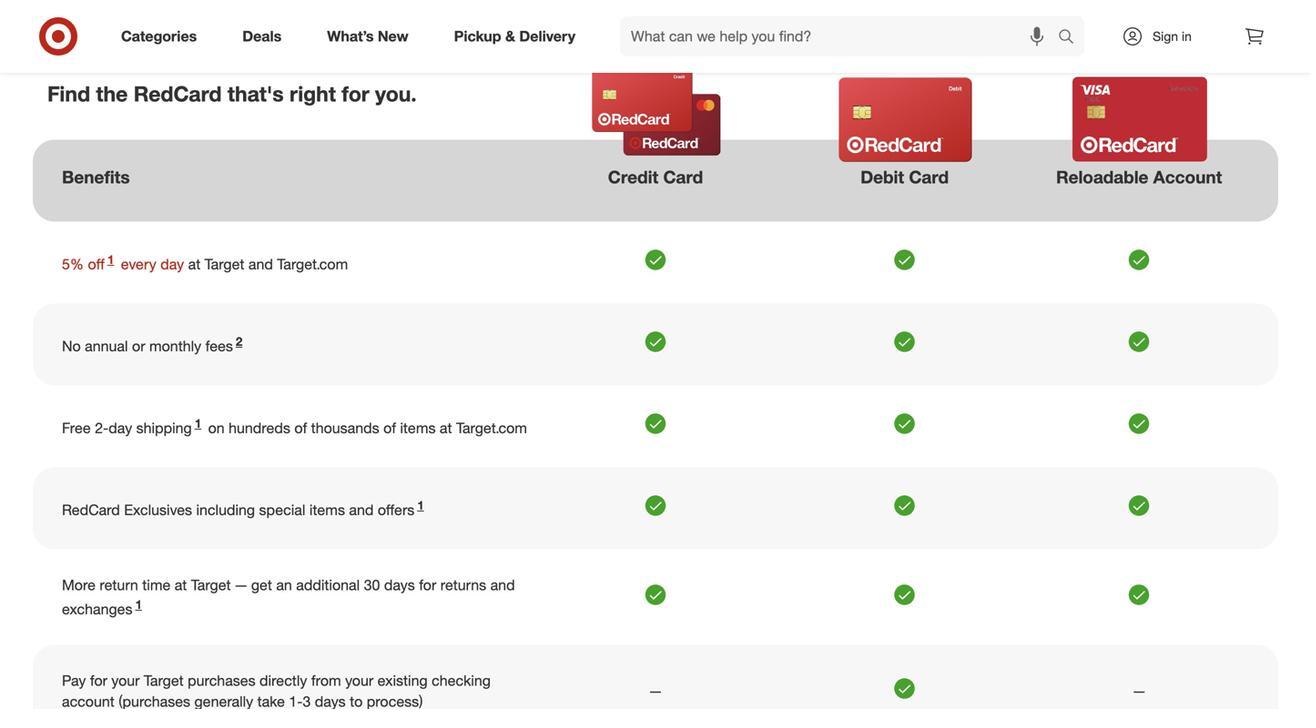 Task type: locate. For each thing, give the bounding box(es) containing it.
categories
[[121, 27, 197, 45]]

sign in link
[[1106, 16, 1220, 56]]

0 vertical spatial target.com
[[277, 255, 348, 273]]

1 horizontal spatial redcard
[[134, 81, 222, 106]]

1 right off
[[107, 252, 114, 267]]

0 horizontal spatial redcard
[[62, 501, 120, 519]]

and
[[248, 255, 273, 273], [349, 501, 374, 519], [490, 576, 515, 594]]

target up (purchases
[[144, 672, 184, 690]]

fees
[[205, 337, 233, 355]]

your up (purchases
[[111, 672, 140, 690]]

for
[[342, 81, 369, 106], [419, 576, 436, 594], [90, 672, 107, 690]]

1 vertical spatial redcard
[[62, 501, 120, 519]]

1 link
[[105, 252, 117, 273], [192, 416, 204, 437], [415, 498, 427, 519], [132, 597, 145, 618]]

account
[[62, 693, 115, 709]]

and inside more return time at target — get an additional 30 days for returns and exchanges
[[490, 576, 515, 594]]

2 vertical spatial and
[[490, 576, 515, 594]]

1 horizontal spatial of
[[383, 419, 396, 437]]

1 left on
[[195, 416, 201, 431]]

hundreds
[[229, 419, 290, 437]]

2 of from the left
[[383, 419, 396, 437]]

1 down return
[[135, 597, 142, 612]]

0 vertical spatial and
[[248, 255, 273, 273]]

2 vertical spatial for
[[90, 672, 107, 690]]

0 horizontal spatial your
[[111, 672, 140, 690]]

items right the thousands
[[400, 419, 436, 437]]

0 horizontal spatial days
[[315, 693, 346, 709]]

target inside 5% off 1 every day at target and target.com
[[205, 255, 244, 273]]

2 card from the left
[[909, 166, 949, 187]]

target inside more return time at target — get an additional 30 days for returns and exchanges
[[191, 576, 231, 594]]

reloadable account
[[1056, 166, 1222, 187]]

—
[[235, 576, 247, 594], [649, 682, 662, 700], [1133, 682, 1145, 700]]

special
[[259, 501, 305, 519]]

1 horizontal spatial target.com
[[456, 419, 527, 437]]

3
[[303, 693, 311, 709]]

1 vertical spatial target.com
[[456, 419, 527, 437]]

card right 'credit'
[[663, 166, 703, 187]]

every
[[121, 255, 156, 273]]

card right debit
[[909, 166, 949, 187]]

find the redcard that's right for you.
[[47, 81, 417, 106]]

target up 2
[[205, 255, 244, 273]]

days right 30
[[384, 576, 415, 594]]

at inside 5% off 1 every day at target and target.com
[[188, 255, 201, 273]]

items right special
[[309, 501, 345, 519]]

sign
[[1153, 28, 1178, 44]]

30
[[364, 576, 380, 594]]

1 link for every day
[[105, 252, 117, 273]]

day
[[160, 255, 184, 273], [109, 419, 132, 437]]

return
[[100, 576, 138, 594]]

search
[[1050, 29, 1094, 47]]

the
[[96, 81, 128, 106]]

2 horizontal spatial —
[[1133, 682, 1145, 700]]

no annual or monthly fees 2
[[62, 334, 242, 355]]

benefits
[[62, 166, 130, 187]]

redcard inside redcard exclusives including special items and offers 1
[[62, 501, 120, 519]]

target.com
[[277, 255, 348, 273], [456, 419, 527, 437]]

new
[[378, 27, 408, 45]]

days
[[384, 576, 415, 594], [315, 693, 346, 709]]

credit card
[[608, 166, 703, 187]]

existing
[[378, 672, 428, 690]]

1 horizontal spatial for
[[342, 81, 369, 106]]

redcard left exclusives
[[62, 501, 120, 519]]

and inside 5% off 1 every day at target and target.com
[[248, 255, 273, 273]]

offers
[[378, 501, 415, 519]]

card
[[663, 166, 703, 187], [909, 166, 949, 187]]

right
[[290, 81, 336, 106]]

at
[[188, 255, 201, 273], [440, 419, 452, 437], [175, 576, 187, 594]]

take
[[257, 693, 285, 709]]

0 vertical spatial redcard
[[134, 81, 222, 106]]

0 horizontal spatial card
[[663, 166, 703, 187]]

days down from
[[315, 693, 346, 709]]

— inside more return time at target — get an additional 30 days for returns and exchanges
[[235, 576, 247, 594]]

target
[[205, 255, 244, 273], [191, 576, 231, 594], [144, 672, 184, 690]]

2 horizontal spatial and
[[490, 576, 515, 594]]

1 horizontal spatial items
[[400, 419, 436, 437]]

1 vertical spatial days
[[315, 693, 346, 709]]

1 vertical spatial for
[[419, 576, 436, 594]]

directly
[[259, 672, 307, 690]]

0 horizontal spatial items
[[309, 501, 345, 519]]

pay
[[62, 672, 86, 690]]

of right the thousands
[[383, 419, 396, 437]]

0 horizontal spatial target.com
[[277, 255, 348, 273]]

1 vertical spatial and
[[349, 501, 374, 519]]

0 vertical spatial days
[[384, 576, 415, 594]]

0 vertical spatial at
[[188, 255, 201, 273]]

more
[[62, 576, 96, 594]]

1 vertical spatial at
[[440, 419, 452, 437]]

days inside more return time at target — get an additional 30 days for returns and exchanges
[[384, 576, 415, 594]]

day right every
[[160, 255, 184, 273]]

search button
[[1050, 16, 1094, 60]]

generally
[[194, 693, 253, 709]]

2 your from the left
[[345, 672, 373, 690]]

0 vertical spatial items
[[400, 419, 436, 437]]

deals
[[242, 27, 282, 45]]

0 vertical spatial target
[[205, 255, 244, 273]]

for left you.
[[342, 81, 369, 106]]

for up account
[[90, 672, 107, 690]]

1 inside 'free 2-day shipping 1 on hundreds of thousands of items at target.com'
[[195, 416, 201, 431]]

0 horizontal spatial —
[[235, 576, 247, 594]]

items
[[400, 419, 436, 437], [309, 501, 345, 519]]

1 right offers
[[417, 498, 424, 513]]

in
[[1182, 28, 1192, 44]]

1
[[107, 252, 114, 267], [195, 416, 201, 431], [417, 498, 424, 513], [135, 597, 142, 612]]

1 horizontal spatial days
[[384, 576, 415, 594]]

free
[[62, 419, 91, 437]]

card for debit card
[[909, 166, 949, 187]]

1 horizontal spatial your
[[345, 672, 373, 690]]

2
[[236, 334, 242, 349]]

1 vertical spatial day
[[109, 419, 132, 437]]

of
[[294, 419, 307, 437], [383, 419, 396, 437]]

0 horizontal spatial day
[[109, 419, 132, 437]]

for inside more return time at target — get an additional 30 days for returns and exchanges
[[419, 576, 436, 594]]

2 horizontal spatial at
[[440, 419, 452, 437]]

your
[[111, 672, 140, 690], [345, 672, 373, 690]]

target left the get
[[191, 576, 231, 594]]

redcard reloadable account image
[[1055, 77, 1225, 162]]

1 horizontal spatial card
[[909, 166, 949, 187]]

more return time at target — get an additional 30 days for returns and exchanges
[[62, 576, 515, 618]]

that's
[[227, 81, 284, 106]]

0 vertical spatial day
[[160, 255, 184, 273]]

debit
[[860, 166, 904, 187]]

credit
[[608, 166, 658, 187]]

your up to
[[345, 672, 373, 690]]

1 inside redcard exclusives including special items and offers 1
[[417, 498, 424, 513]]

of right hundreds on the left bottom of page
[[294, 419, 307, 437]]

0 horizontal spatial and
[[248, 255, 273, 273]]

1 vertical spatial items
[[309, 501, 345, 519]]

1 horizontal spatial at
[[188, 255, 201, 273]]

2 vertical spatial target
[[144, 672, 184, 690]]

you.
[[375, 81, 417, 106]]

1 horizontal spatial day
[[160, 255, 184, 273]]

1 of from the left
[[294, 419, 307, 437]]

days inside the pay for your target purchases directly from your existing checking account (purchases generally take 1-3 days to process)
[[315, 693, 346, 709]]

2 vertical spatial at
[[175, 576, 187, 594]]

0 horizontal spatial of
[[294, 419, 307, 437]]

What can we help you find? suggestions appear below search field
[[620, 16, 1062, 56]]

0 horizontal spatial at
[[175, 576, 187, 594]]

2 horizontal spatial for
[[419, 576, 436, 594]]

1 card from the left
[[663, 166, 703, 187]]

day left "shipping"
[[109, 419, 132, 437]]

target.com inside 5% off 1 every day at target and target.com
[[277, 255, 348, 273]]

1 vertical spatial target
[[191, 576, 231, 594]]

target.com inside 'free 2-day shipping 1 on hundreds of thousands of items at target.com'
[[456, 419, 527, 437]]

at inside more return time at target — get an additional 30 days for returns and exchanges
[[175, 576, 187, 594]]

or
[[132, 337, 145, 355]]

1 link for on hundreds of thousands of items at target.com
[[192, 416, 204, 437]]

returns
[[440, 576, 486, 594]]

0 horizontal spatial for
[[90, 672, 107, 690]]

redcard down categories link
[[134, 81, 222, 106]]

for left returns
[[419, 576, 436, 594]]

1 horizontal spatial and
[[349, 501, 374, 519]]

additional
[[296, 576, 360, 594]]

target inside the pay for your target purchases directly from your existing checking account (purchases generally take 1-3 days to process)
[[144, 672, 184, 690]]

0 vertical spatial for
[[342, 81, 369, 106]]

redcard
[[134, 81, 222, 106], [62, 501, 120, 519]]



Task type: vqa. For each thing, say whether or not it's contained in the screenshot.
Find
yes



Task type: describe. For each thing, give the bounding box(es) containing it.
on
[[208, 419, 225, 437]]

no
[[62, 337, 81, 355]]

&
[[505, 27, 515, 45]]

redcard exclusives including special items and offers 1
[[62, 498, 424, 519]]

what's
[[327, 27, 374, 45]]

pickup
[[454, 27, 501, 45]]

1 inside 5% off 1 every day at target and target.com
[[107, 252, 114, 267]]

categories link
[[106, 16, 220, 56]]

monthly
[[149, 337, 201, 355]]

checking
[[432, 672, 491, 690]]

from
[[311, 672, 341, 690]]

(purchases
[[119, 693, 190, 709]]

including
[[196, 501, 255, 519]]

1 horizontal spatial —
[[649, 682, 662, 700]]

2 link
[[233, 334, 245, 355]]

free 2-day shipping 1 on hundreds of thousands of items at target.com
[[62, 416, 527, 437]]

find
[[47, 81, 90, 106]]

to
[[350, 693, 363, 709]]

off
[[88, 255, 105, 273]]

2-
[[95, 419, 109, 437]]

debit card
[[860, 166, 949, 187]]

1-
[[289, 693, 303, 709]]

5%
[[62, 255, 84, 273]]

what's new link
[[312, 16, 431, 56]]

redcard debit image
[[821, 74, 990, 165]]

reloadable
[[1056, 166, 1148, 187]]

pickup & delivery
[[454, 27, 575, 45]]

deals link
[[227, 16, 304, 56]]

for inside the pay for your target purchases directly from your existing checking account (purchases generally take 1-3 days to process)
[[90, 672, 107, 690]]

exchanges
[[62, 600, 132, 618]]

process)
[[367, 693, 423, 709]]

purchases
[[188, 672, 255, 690]]

sign in
[[1153, 28, 1192, 44]]

and inside redcard exclusives including special items and offers 1
[[349, 501, 374, 519]]

items inside redcard exclusives including special items and offers 1
[[309, 501, 345, 519]]

at inside 'free 2-day shipping 1 on hundreds of thousands of items at target.com'
[[440, 419, 452, 437]]

time
[[142, 576, 170, 594]]

thousands
[[311, 419, 379, 437]]

delivery
[[519, 27, 575, 45]]

shipping
[[136, 419, 192, 437]]

pay for your target purchases directly from your existing checking account (purchases generally take 1-3 days to process)
[[62, 672, 491, 709]]

account
[[1153, 166, 1222, 187]]

day inside 5% off 1 every day at target and target.com
[[160, 255, 184, 273]]

redcard credit image
[[572, 66, 741, 157]]

1 your from the left
[[111, 672, 140, 690]]

items inside 'free 2-day shipping 1 on hundreds of thousands of items at target.com'
[[400, 419, 436, 437]]

day inside 'free 2-day shipping 1 on hundreds of thousands of items at target.com'
[[109, 419, 132, 437]]

5% off 1 every day at target and target.com
[[62, 252, 348, 273]]

card for credit card
[[663, 166, 703, 187]]

what's new
[[327, 27, 408, 45]]

get
[[251, 576, 272, 594]]

pickup & delivery link
[[439, 16, 598, 56]]

annual
[[85, 337, 128, 355]]

an
[[276, 576, 292, 594]]

exclusives
[[124, 501, 192, 519]]

1 link for redcard exclusives including special items and offers 1
[[415, 498, 427, 519]]



